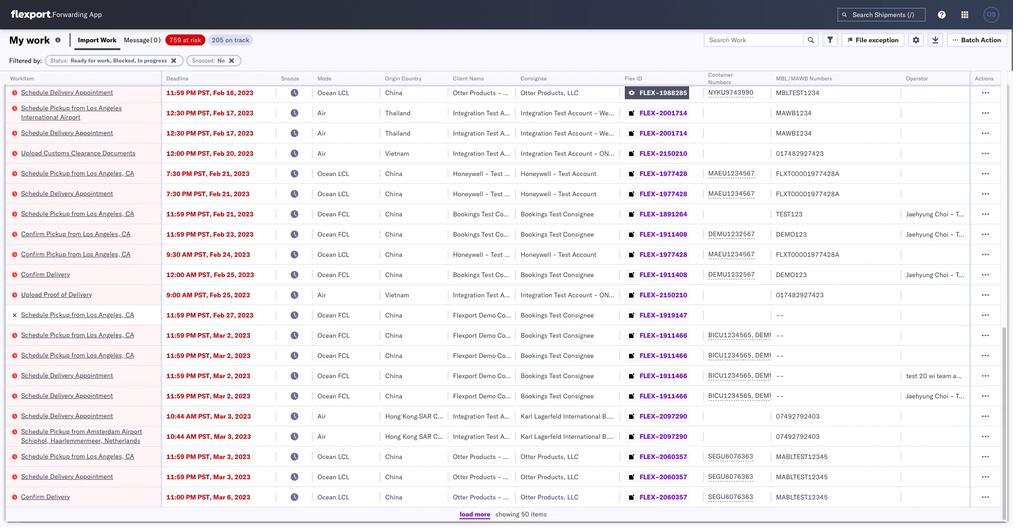 Task type: locate. For each thing, give the bounding box(es) containing it.
1 2, from the top
[[227, 331, 233, 339]]

batch action
[[962, 36, 1001, 44]]

0 vertical spatial confirm delivery
[[21, 270, 70, 278]]

lagerfeld
[[534, 412, 562, 420], [534, 432, 562, 441]]

load more
[[460, 510, 491, 518]]

forwarding app link
[[11, 10, 102, 19]]

forwarding app
[[52, 10, 102, 19]]

7:30 pm pst, feb 21, 2023 down 12:00 pm pst, feb 20, 2023
[[166, 169, 250, 178]]

haarlemmermeer,
[[50, 436, 103, 445]]

1 vertical spatial karl
[[521, 432, 533, 441]]

schedule delivery appointment for second "schedule delivery appointment" 'link' from the top
[[21, 128, 113, 137]]

4 llc from the top
[[567, 473, 579, 481]]

confirm delivery link
[[21, 270, 70, 279], [21, 492, 70, 501]]

0 vertical spatial digital
[[625, 109, 644, 117]]

1 vertical spatial 2060357
[[660, 473, 688, 481]]

schedule inside schedule pickup from amsterdam airport schiphol, haarlemmermeer, netherlands
[[21, 427, 48, 435]]

2 vertical spatial flex-1977428
[[640, 250, 688, 259]]

1 vertical spatial 07492792403
[[776, 432, 820, 441]]

9 resize handle column header from the left
[[761, 71, 772, 527]]

1 vertical spatial 017482927423
[[776, 291, 824, 299]]

integration test account - western digital
[[521, 109, 644, 117], [521, 129, 644, 137]]

honeywell - test account
[[453, 169, 529, 178], [521, 169, 597, 178], [453, 190, 529, 198], [521, 190, 597, 198], [453, 250, 529, 259], [521, 250, 597, 259]]

0 vertical spatial 21,
[[222, 169, 232, 178]]

0 vertical spatial 11:59 pm pst, feb 16, 2023
[[166, 68, 254, 77]]

6 schedule delivery appointment link from the top
[[21, 411, 113, 420]]

7 resize handle column header from the left
[[610, 71, 621, 527]]

9:30 am pst, feb 24, 2023
[[166, 250, 250, 259]]

1911408 up 1919147
[[660, 270, 688, 279]]

1 vertical spatial bleckmann
[[627, 432, 659, 441]]

airport up netherlands
[[122, 427, 142, 435]]

otter products - test account for schedule delivery appointment
[[453, 88, 541, 97]]

22 flex- from the top
[[640, 493, 660, 501]]

am for upload proof of delivery
[[182, 291, 193, 299]]

9:30
[[166, 250, 180, 259]]

upload inside button
[[21, 290, 42, 299]]

pickup inside schedule pickup from amsterdam airport schiphol, haarlemmermeer, netherlands
[[50, 427, 70, 435]]

1 vertical spatial confirm delivery link
[[21, 492, 70, 501]]

flex-1911408 button
[[625, 228, 689, 241], [625, 228, 689, 241], [625, 268, 689, 281], [625, 268, 689, 281]]

21, up 11:59 pm pst, feb 21, 2023
[[222, 190, 232, 198]]

6 flex- from the top
[[640, 169, 660, 178]]

-
[[498, 68, 502, 77], [498, 88, 502, 97], [594, 109, 598, 117], [594, 129, 598, 137], [526, 149, 530, 157], [594, 149, 598, 157], [485, 169, 489, 178], [553, 169, 557, 178], [485, 190, 489, 198], [553, 190, 557, 198], [950, 210, 954, 218], [950, 230, 954, 238], [485, 250, 489, 259], [553, 250, 557, 259], [950, 270, 954, 279], [526, 291, 530, 299], [594, 291, 598, 299], [776, 311, 780, 319], [780, 311, 784, 319], [776, 331, 780, 339], [780, 331, 784, 339], [776, 351, 780, 360], [780, 351, 784, 360], [776, 372, 780, 380], [780, 372, 784, 380], [776, 392, 780, 400], [780, 392, 784, 400], [950, 392, 954, 400], [498, 452, 502, 461], [498, 473, 502, 481], [498, 493, 502, 501]]

0 horizontal spatial numbers
[[709, 79, 731, 85]]

schedule pickup from amsterdam airport schiphol, haarlemmermeer, netherlands
[[21, 427, 142, 445]]

1988285 right id
[[660, 68, 688, 77]]

3 flex-1911466 from the top
[[640, 372, 688, 380]]

0 vertical spatial 12:30
[[166, 109, 184, 117]]

from for schedule pickup from los angeles, ca link related to 5th schedule pickup from los angeles, ca button from the bottom of the page
[[71, 169, 85, 177]]

2 sar from the top
[[419, 432, 432, 441]]

container numbers
[[709, 71, 733, 85]]

pickup for 9:30 am pst, feb 24, 2023 confirm pickup from los angeles, ca button
[[46, 250, 66, 258]]

2 vertical spatial flex-2060357
[[640, 493, 688, 501]]

maeu1234567 for schedule pickup from los angeles, ca
[[709, 169, 755, 177]]

origin country
[[385, 75, 422, 82]]

3 products, from the top
[[538, 452, 566, 461]]

12:30 down deadline
[[166, 109, 184, 117]]

0 vertical spatial mabltest12345
[[776, 452, 828, 461]]

17, up 20,
[[226, 129, 236, 137]]

0 vertical spatial vietnam
[[385, 149, 409, 157]]

7 ocean fcl from the top
[[318, 372, 350, 380]]

los inside schedule pickup from los angeles international airport
[[87, 104, 97, 112]]

1 otter products, llc from the top
[[521, 68, 579, 77]]

flex-1911408 for 11:59 pm pst, feb 23, 2023
[[640, 230, 688, 238]]

4 jaehyung from the top
[[907, 392, 934, 400]]

2 schedule delivery appointment link from the top
[[21, 128, 113, 137]]

schedule delivery appointment for 5th "schedule delivery appointment" 'link' from the top of the page
[[21, 391, 113, 400]]

1 vertical spatial flex-1911408
[[640, 270, 688, 279]]

mode button
[[313, 73, 372, 82]]

0 vertical spatial karl lagerfeld international b.v c/o bleckmann
[[521, 412, 659, 420]]

50
[[521, 510, 529, 518]]

workitem button
[[6, 73, 152, 82]]

1 flex- from the top
[[640, 68, 660, 77]]

angeles, for 5th schedule pickup from los angeles, ca button from the bottom of the page
[[99, 169, 124, 177]]

b.v
[[602, 412, 612, 420], [602, 432, 612, 441]]

6 ocean fcl from the top
[[318, 351, 350, 360]]

21, down 20,
[[222, 169, 232, 178]]

llc for schedule delivery appointment
[[567, 88, 579, 97]]

2 vertical spatial mabltest12345
[[776, 493, 828, 501]]

3 demo from the top
[[479, 351, 496, 360]]

resize handle column header for mode
[[370, 71, 381, 527]]

integration test account - on ag
[[453, 149, 552, 157], [521, 149, 620, 157], [453, 291, 552, 299], [521, 291, 620, 299]]

los for first schedule pickup from los angeles, ca button from the bottom
[[87, 452, 97, 460]]

0 vertical spatial 2150210
[[660, 149, 688, 157]]

0 vertical spatial 25,
[[227, 270, 237, 279]]

16, down deadline button
[[226, 88, 236, 97]]

25, up the 27,
[[223, 291, 233, 299]]

upload left proof
[[21, 290, 42, 299]]

flex-
[[640, 68, 660, 77], [640, 88, 660, 97], [640, 109, 660, 117], [640, 129, 660, 137], [640, 149, 660, 157], [640, 169, 660, 178], [640, 190, 660, 198], [640, 210, 660, 218], [640, 230, 660, 238], [640, 250, 660, 259], [640, 270, 660, 279], [640, 291, 660, 299], [640, 311, 660, 319], [640, 331, 660, 339], [640, 351, 660, 360], [640, 372, 660, 380], [640, 392, 660, 400], [640, 412, 660, 420], [640, 432, 660, 441], [640, 452, 660, 461], [640, 473, 660, 481], [640, 493, 660, 501]]

1 vertical spatial 10:44
[[166, 432, 184, 441]]

flex-2060357 for schedule delivery appointment
[[640, 473, 688, 481]]

10 flex- from the top
[[640, 250, 660, 259]]

delivery for 4th "schedule delivery appointment" 'link' from the top of the page
[[50, 371, 74, 379]]

resize handle column header for flex id
[[693, 71, 704, 527]]

0 vertical spatial confirm pickup from los angeles, ca button
[[21, 229, 131, 239]]

4 bicu1234565, from the top
[[709, 392, 754, 400]]

pickup inside schedule pickup from los angeles international airport
[[50, 104, 70, 112]]

2 12:30 pm pst, feb 17, 2023 from the top
[[166, 129, 254, 137]]

flex-1911408 for 12:00 am pst, feb 25, 2023
[[640, 270, 688, 279]]

confirm pickup from los angeles, ca link for 11:59 pm pst, feb 23, 2023
[[21, 229, 131, 238]]

1 vertical spatial western
[[600, 129, 624, 137]]

1 vertical spatial mawb1234
[[776, 129, 812, 137]]

12:30 pm pst, feb 17, 2023 up 12:00 pm pst, feb 20, 2023
[[166, 129, 254, 137]]

customs
[[44, 149, 70, 157]]

0 vertical spatial upload
[[21, 149, 42, 157]]

mabltest12345 for schedule pickup from los angeles, ca
[[776, 452, 828, 461]]

flex-2150210
[[640, 149, 688, 157], [640, 291, 688, 299]]

2 hong from the top
[[385, 432, 401, 441]]

1 vertical spatial 12:00
[[166, 270, 184, 279]]

schedule pickup from los angeles, ca for first schedule pickup from los angeles, ca button from the bottom
[[21, 452, 134, 460]]

0 vertical spatial bleckmann
[[627, 412, 659, 420]]

airport up upload customs clearance documents
[[60, 113, 80, 121]]

from
[[71, 68, 85, 76], [71, 104, 85, 112], [71, 169, 85, 177], [71, 209, 85, 218], [68, 230, 81, 238], [68, 250, 81, 258], [71, 310, 85, 319], [71, 331, 85, 339], [71, 351, 85, 359], [71, 427, 85, 435], [71, 452, 85, 460]]

snoozed
[[192, 57, 214, 64]]

1 confirm pickup from los angeles, ca button from the top
[[21, 229, 131, 239]]

4 schedule from the top
[[21, 128, 48, 137]]

0 vertical spatial 7:30 pm pst, feb 21, 2023
[[166, 169, 250, 178]]

digital
[[625, 109, 644, 117], [625, 129, 644, 137]]

1 vertical spatial 11:59 pm pst, feb 16, 2023
[[166, 88, 254, 97]]

los for 1st schedule pickup from los angeles, ca button
[[87, 68, 97, 76]]

numbers right mbl/mawb
[[810, 75, 832, 82]]

nyku9743990 down search work text box
[[709, 68, 754, 76]]

: for snoozed
[[214, 57, 215, 64]]

0 vertical spatial western
[[600, 109, 624, 117]]

1 vertical spatial flex-1977428
[[640, 190, 688, 198]]

appointment for 7th "schedule delivery appointment" 'link' from the bottom of the page
[[75, 88, 113, 96]]

2 flex-1911408 from the top
[[640, 270, 688, 279]]

mar
[[213, 331, 225, 339], [213, 351, 225, 360], [213, 372, 225, 380], [213, 392, 225, 400], [214, 412, 226, 420], [214, 432, 226, 441], [213, 452, 225, 461], [213, 473, 225, 481], [213, 493, 225, 501]]

1 vertical spatial 1977428
[[660, 190, 688, 198]]

4 age from the top
[[1005, 392, 1013, 400]]

1 vertical spatial digital
[[625, 129, 644, 137]]

3 1977428 from the top
[[660, 250, 688, 259]]

7:30 up 11:59 pm pst, feb 21, 2023
[[166, 190, 180, 198]]

6 schedule pickup from los angeles, ca from the top
[[21, 351, 134, 359]]

16 schedule from the top
[[21, 472, 48, 481]]

1 vertical spatial 12:30
[[166, 129, 184, 137]]

flexport. image
[[11, 10, 52, 19]]

otter products - test account for schedule pickup from los angeles, ca
[[453, 68, 541, 77]]

12 ocean from the top
[[318, 372, 336, 380]]

3 11:59 pm pst, mar 2, 2023 from the top
[[166, 372, 251, 380]]

1 vertical spatial nyku9743990
[[709, 88, 754, 97]]

schedule pickup from los angeles, ca for 3rd schedule pickup from los angeles, ca button from the bottom
[[21, 331, 134, 339]]

llc
[[567, 68, 579, 77], [567, 88, 579, 97], [567, 452, 579, 461], [567, 473, 579, 481], [567, 493, 579, 501]]

2 digital from the top
[[625, 129, 644, 137]]

0 vertical spatial flex-2001714
[[640, 109, 688, 117]]

from inside schedule pickup from los angeles international airport
[[71, 104, 85, 112]]

17, down deadline button
[[226, 109, 236, 117]]

1 vertical spatial 16,
[[226, 88, 236, 97]]

products for schedule pickup from los angeles, ca
[[470, 68, 496, 77]]

flex-1988285 for schedule delivery appointment
[[640, 88, 688, 97]]

Search Shipments (/) text field
[[837, 8, 926, 22]]

thailand
[[385, 109, 411, 117], [385, 129, 411, 137]]

filtered by:
[[9, 56, 42, 65]]

5 schedule from the top
[[21, 169, 48, 177]]

schedule delivery appointment for second "schedule delivery appointment" 'link' from the bottom
[[21, 412, 113, 420]]

1 appointment from the top
[[75, 88, 113, 96]]

1911466
[[660, 331, 688, 339], [660, 351, 688, 360], [660, 372, 688, 380], [660, 392, 688, 400]]

schedule pickup from los angeles, ca for 1st schedule pickup from los angeles, ca button
[[21, 68, 134, 76]]

1 vertical spatial sar
[[419, 432, 432, 441]]

1 nyku9743990 from the top
[[709, 68, 754, 76]]

schedule pickup from los angeles, ca link for 5th schedule pickup from los angeles, ca button from the bottom of the page
[[21, 168, 134, 178]]

205 on track
[[212, 36, 249, 44]]

10:44 am pst, mar 3, 2023
[[166, 412, 251, 420], [166, 432, 251, 441]]

am
[[182, 250, 193, 259], [186, 270, 197, 279], [182, 291, 193, 299], [186, 412, 197, 420], [186, 432, 197, 441]]

1 vertical spatial confirm delivery
[[21, 492, 70, 501]]

upload customs clearance documents link
[[21, 148, 136, 157]]

0 vertical spatial mawb1234
[[776, 109, 812, 117]]

8 lcl from the top
[[338, 493, 349, 501]]

7 11:59 from the top
[[166, 351, 184, 360]]

(0)
[[150, 36, 162, 44]]

5 fcl from the top
[[338, 331, 350, 339]]

11:59 pm pst, feb 21, 2023
[[166, 210, 254, 218]]

load more button
[[459, 510, 491, 519]]

21, up 23,
[[226, 210, 236, 218]]

jaehyung choi - test destination age for 11:59 pm pst, feb 23, 2023
[[907, 230, 1013, 238]]

1 vertical spatial lagerfeld
[[534, 432, 562, 441]]

airport inside schedule pickup from los angeles international airport
[[60, 113, 80, 121]]

confirm delivery link for 11:00 pm pst, mar 6, 2023
[[21, 492, 70, 501]]

schiphol,
[[21, 436, 49, 445]]

0 vertical spatial 1988285
[[660, 68, 688, 77]]

11:59 pm pst, feb 16, 2023 down deadline button
[[166, 88, 254, 97]]

11:00 pm pst, mar 6, 2023
[[166, 493, 251, 501]]

flex-1911408 up flex-1919147
[[640, 270, 688, 279]]

16, down 205 on track
[[226, 68, 236, 77]]

5 demo from the top
[[479, 392, 496, 400]]

0 horizontal spatial :
[[67, 57, 68, 64]]

9 schedule from the top
[[21, 331, 48, 339]]

flex-2060357 for schedule pickup from los angeles, ca
[[640, 452, 688, 461]]

0 vertical spatial 1911408
[[660, 230, 688, 238]]

2 mabltest12345 from the top
[[776, 473, 828, 481]]

hong kong sar china
[[385, 412, 451, 420], [385, 432, 451, 441]]

confirm delivery button for 11:00 pm pst, mar 6, 2023
[[21, 492, 70, 502]]

8 ocean fcl from the top
[[318, 392, 350, 400]]

name
[[469, 75, 484, 82]]

1 horizontal spatial :
[[214, 57, 215, 64]]

2 destination from the top
[[970, 230, 1004, 238]]

-- for 3rd schedule pickup from los angeles, ca button from the bottom
[[776, 331, 784, 339]]

7:30 down 12:00 pm pst, feb 20, 2023
[[166, 169, 180, 178]]

flexport demo consignee
[[453, 311, 528, 319], [453, 331, 528, 339], [453, 351, 528, 360], [453, 372, 528, 380], [453, 392, 528, 400]]

1 vertical spatial integration test account - western digital
[[521, 129, 644, 137]]

4 1911466 from the top
[[660, 392, 688, 400]]

client name
[[453, 75, 484, 82]]

2 11:59 from the top
[[166, 88, 184, 97]]

0 vertical spatial 12:30 pm pst, feb 17, 2023
[[166, 109, 254, 117]]

0 vertical spatial 017482927423
[[776, 149, 824, 157]]

segu6076363 for schedule delivery appointment
[[709, 472, 754, 481]]

ca for first schedule pickup from los angeles, ca button from the bottom
[[126, 452, 134, 460]]

1 vertical spatial mabltest12345
[[776, 473, 828, 481]]

mbl/mawb numbers button
[[772, 73, 893, 82]]

2150210 for 9:00 am pst, feb 25, 2023
[[660, 291, 688, 299]]

1 vertical spatial thailand
[[385, 129, 411, 137]]

3 11:59 from the top
[[166, 210, 184, 218]]

16, for schedule delivery appointment
[[226, 88, 236, 97]]

12:30 up 12:00 pm pst, feb 20, 2023
[[166, 129, 184, 137]]

1 vertical spatial 2150210
[[660, 291, 688, 299]]

0 vertical spatial 2060357
[[660, 452, 688, 461]]

1 schedule delivery appointment button from the top
[[21, 88, 113, 98]]

delivery inside button
[[68, 290, 92, 299]]

destination for 11:59 pm pst, feb 23, 2023
[[970, 230, 1004, 238]]

honeywell
[[453, 169, 483, 178], [521, 169, 551, 178], [453, 190, 483, 198], [521, 190, 551, 198], [453, 250, 483, 259], [521, 250, 551, 259]]

1911408 down the '1891264'
[[660, 230, 688, 238]]

1 vertical spatial demo123
[[776, 270, 807, 279]]

0 vertical spatial segu6076363
[[709, 452, 754, 461]]

deadline
[[166, 75, 189, 82]]

nyku9743990 down container numbers button
[[709, 88, 754, 97]]

0 vertical spatial flex-1911408
[[640, 230, 688, 238]]

0 vertical spatial c/o
[[614, 412, 625, 420]]

2 017482927423 from the top
[[776, 291, 824, 299]]

upload for upload proof of delivery
[[21, 290, 42, 299]]

0 vertical spatial sar
[[419, 412, 432, 420]]

flxt00001977428a for schedule pickup from los angeles, ca
[[776, 169, 840, 178]]

jaehyung choi - test destination age for 11:59 pm pst, mar 2, 2023
[[907, 392, 1013, 400]]

amsterdam
[[87, 427, 120, 435]]

flex-1977428
[[640, 169, 688, 178], [640, 190, 688, 198], [640, 250, 688, 259]]

4 resize handle column header from the left
[[370, 71, 381, 527]]

4 confirm from the top
[[21, 492, 45, 501]]

1 vertical spatial vietnam
[[385, 291, 409, 299]]

0 vertical spatial confirm delivery link
[[21, 270, 70, 279]]

11:59 pm pst, feb 16, 2023 down snoozed : no
[[166, 68, 254, 77]]

9:00
[[166, 291, 180, 299]]

numbers for container numbers
[[709, 79, 731, 85]]

ag
[[543, 149, 552, 157], [611, 149, 620, 157], [543, 291, 552, 299], [611, 291, 620, 299]]

ca for 5th schedule pickup from los angeles, ca button from the bottom of the page
[[126, 169, 134, 177]]

pickup for fourth schedule pickup from los angeles, ca button from the bottom of the page
[[50, 209, 70, 218]]

schedule inside schedule pickup from los angeles international airport
[[21, 104, 48, 112]]

los for 5th schedule pickup from los angeles, ca button from the bottom of the page
[[87, 169, 97, 177]]

2 1911466 from the top
[[660, 351, 688, 360]]

los for 9:30 am pst, feb 24, 2023 confirm pickup from los angeles, ca button
[[83, 250, 93, 258]]

1 llc from the top
[[567, 68, 579, 77]]

1 vertical spatial hong
[[385, 432, 401, 441]]

resize handle column header for mbl/mawb numbers
[[891, 71, 902, 527]]

2 schedule delivery appointment button from the top
[[21, 128, 113, 138]]

0 vertical spatial thailand
[[385, 109, 411, 117]]

resize handle column header for workitem
[[150, 71, 161, 527]]

2060357 for schedule pickup from los angeles, ca
[[660, 452, 688, 461]]

flex id
[[625, 75, 642, 82]]

1 vertical spatial flex-2060357
[[640, 473, 688, 481]]

jaehyung
[[907, 210, 934, 218], [907, 230, 934, 238], [907, 270, 934, 279], [907, 392, 934, 400]]

: left no
[[214, 57, 215, 64]]

1 vertical spatial 7:30 pm pst, feb 21, 2023
[[166, 190, 250, 198]]

schedule delivery appointment button
[[21, 88, 113, 98], [21, 128, 113, 138], [21, 189, 113, 199], [21, 371, 113, 381], [21, 391, 113, 401], [21, 411, 113, 421], [21, 472, 113, 482]]

schedule
[[21, 68, 48, 76], [21, 88, 48, 96], [21, 104, 48, 112], [21, 128, 48, 137], [21, 169, 48, 177], [21, 189, 48, 197], [21, 209, 48, 218], [21, 310, 48, 319], [21, 331, 48, 339], [21, 351, 48, 359], [21, 371, 48, 379], [21, 391, 48, 400], [21, 412, 48, 420], [21, 427, 48, 435], [21, 452, 48, 460], [21, 472, 48, 481]]

2 otter products - test account from the top
[[453, 88, 541, 97]]

confirm pickup from los angeles, ca for 9:30
[[21, 250, 131, 258]]

flex-1988285 button
[[625, 66, 689, 79], [625, 66, 689, 79], [625, 86, 689, 99], [625, 86, 689, 99]]

mawb1234
[[776, 109, 812, 117], [776, 129, 812, 137]]

12:30 pm pst, feb 17, 2023 down deadline button
[[166, 109, 254, 117]]

0 vertical spatial confirm pickup from los angeles, ca
[[21, 230, 131, 238]]

upload left customs
[[21, 149, 42, 157]]

numbers inside container numbers
[[709, 79, 731, 85]]

numbers down container
[[709, 79, 731, 85]]

2 choi from the top
[[935, 230, 949, 238]]

24,
[[223, 250, 233, 259]]

2 vertical spatial 1977428
[[660, 250, 688, 259]]

1 mbltest1234 from the top
[[776, 68, 820, 77]]

0 vertical spatial flex-1977428
[[640, 169, 688, 178]]

los for schedule pickup from los angeles international airport button
[[87, 104, 97, 112]]

1 vertical spatial flex-2097290
[[640, 432, 688, 441]]

4 ocean fcl from the top
[[318, 311, 350, 319]]

0 vertical spatial mbltest1234
[[776, 68, 820, 77]]

1 flex-2150210 from the top
[[640, 149, 688, 157]]

2 vertical spatial flxt00001977428a
[[776, 250, 840, 259]]

2 nyku9743990 from the top
[[709, 88, 754, 97]]

0 vertical spatial 2001714
[[660, 109, 688, 117]]

1 c/o from the top
[[614, 412, 625, 420]]

hong
[[385, 412, 401, 420], [385, 432, 401, 441]]

1 vertical spatial 2001714
[[660, 129, 688, 137]]

bookings test consignee
[[453, 210, 526, 218], [521, 210, 594, 218], [453, 230, 526, 238], [521, 230, 594, 238], [453, 270, 526, 279], [521, 270, 594, 279], [521, 311, 594, 319], [521, 331, 594, 339], [521, 351, 594, 360], [521, 372, 594, 380], [521, 392, 594, 400]]

1 vertical spatial 1988285
[[660, 88, 688, 97]]

2 western from the top
[[600, 129, 624, 137]]

1 vertical spatial 2097290
[[660, 432, 688, 441]]

6 resize handle column header from the left
[[505, 71, 516, 527]]

actions
[[975, 75, 994, 82]]

1919147
[[660, 311, 688, 319]]

15 schedule from the top
[[21, 452, 48, 460]]

appointment for 7th "schedule delivery appointment" 'link'
[[75, 472, 113, 481]]

1 vertical spatial international
[[563, 412, 601, 420]]

7:30 pm pst, feb 21, 2023 up 11:59 pm pst, feb 21, 2023
[[166, 190, 250, 198]]

products, for schedule delivery appointment
[[538, 88, 566, 97]]

2 confirm pickup from los angeles, ca button from the top
[[21, 249, 131, 259]]

1 12:30 from the top
[[166, 109, 184, 117]]

1 horizontal spatial airport
[[122, 427, 142, 435]]

1 vertical spatial 10:44 am pst, mar 3, 2023
[[166, 432, 251, 441]]

2 mbltest1234 from the top
[[776, 88, 820, 97]]

1 jaehyung choi - test destination age from the top
[[907, 210, 1013, 218]]

international
[[21, 113, 58, 121], [563, 412, 601, 420], [563, 432, 601, 441]]

3 1911466 from the top
[[660, 372, 688, 380]]

25, down 24,
[[227, 270, 237, 279]]

0 vertical spatial 1977428
[[660, 169, 688, 178]]

0 vertical spatial confirm delivery button
[[21, 270, 70, 280]]

0 vertical spatial confirm pickup from los angeles, ca link
[[21, 229, 131, 238]]

3 flexport from the top
[[453, 351, 477, 360]]

11 resize handle column header from the left
[[959, 71, 970, 527]]

schedule pickup from los angeles, ca link
[[21, 67, 134, 77], [21, 168, 134, 178], [21, 209, 134, 218], [21, 310, 134, 319], [21, 330, 134, 339], [21, 350, 134, 360], [21, 452, 134, 461]]

flex-1988285 right flex
[[640, 68, 688, 77]]

4 schedule pickup from los angeles, ca button from the top
[[21, 330, 134, 340]]

age for 11:59 pm pst, feb 23, 2023
[[1005, 230, 1013, 238]]

schedule pickup from los angeles, ca button
[[21, 67, 134, 77], [21, 168, 134, 179], [21, 209, 134, 219], [21, 330, 134, 340], [21, 350, 134, 361], [21, 452, 134, 462]]

from for schedule pickup from los angeles, ca link for fourth schedule pickup from los angeles, ca button from the bottom of the page
[[71, 209, 85, 218]]

1 vertical spatial 1911408
[[660, 270, 688, 279]]

delivery for second "schedule delivery appointment" 'link' from the bottom
[[50, 412, 74, 420]]

1 vertical spatial segu6076363
[[709, 472, 754, 481]]

flex-2001714
[[640, 109, 688, 117], [640, 129, 688, 137]]

risk
[[190, 36, 201, 44]]

12 schedule from the top
[[21, 391, 48, 400]]

0 vertical spatial 07492792403
[[776, 412, 820, 420]]

am for confirm delivery
[[186, 270, 197, 279]]

0 vertical spatial flex-2150210
[[640, 149, 688, 157]]

resize handle column header
[[150, 71, 161, 527], [266, 71, 277, 527], [302, 71, 313, 527], [370, 71, 381, 527], [438, 71, 449, 527], [505, 71, 516, 527], [610, 71, 621, 527], [693, 71, 704, 527], [761, 71, 772, 527], [891, 71, 902, 527], [959, 71, 970, 527], [990, 71, 1001, 527]]

from for 4th schedule pickup from los angeles, ca link from the bottom of the page
[[71, 310, 85, 319]]

container
[[709, 71, 733, 78]]

0 vertical spatial 7:30
[[166, 169, 180, 178]]

1 vertical spatial 25,
[[223, 291, 233, 299]]

:
[[67, 57, 68, 64], [214, 57, 215, 64]]

resize handle column header for container numbers
[[761, 71, 772, 527]]

flex-1911408 down flex-1891264
[[640, 230, 688, 238]]

0 vertical spatial flxt00001977428a
[[776, 169, 840, 178]]

4 schedule pickup from los angeles, ca link from the top
[[21, 310, 134, 319]]

0 horizontal spatial airport
[[60, 113, 80, 121]]

1891264
[[660, 210, 688, 218]]

lcl
[[338, 68, 349, 77], [338, 88, 349, 97], [338, 169, 349, 178], [338, 190, 349, 198], [338, 250, 349, 259], [338, 452, 349, 461], [338, 473, 349, 481], [338, 493, 349, 501]]

age for 12:00 am pst, feb 25, 2023
[[1005, 270, 1013, 279]]

filtered
[[9, 56, 32, 65]]

resize handle column header for client name
[[505, 71, 516, 527]]

netherlands
[[104, 436, 140, 445]]

upload inside "button"
[[21, 149, 42, 157]]

karl
[[521, 412, 533, 420], [521, 432, 533, 441]]

0 vertical spatial flex-2097290
[[640, 412, 688, 420]]

1 vertical spatial mbltest1234
[[776, 88, 820, 97]]

0 vertical spatial flex-2060357
[[640, 452, 688, 461]]

21,
[[222, 169, 232, 178], [222, 190, 232, 198], [226, 210, 236, 218]]

1 vertical spatial c/o
[[614, 432, 625, 441]]

2 products from the top
[[470, 88, 496, 97]]

: left the ready
[[67, 57, 68, 64]]

2 2, from the top
[[227, 351, 233, 360]]

numbers
[[810, 75, 832, 82], [709, 79, 731, 85]]

759 at risk
[[169, 36, 201, 44]]

0 vertical spatial 12:00
[[166, 149, 184, 157]]

pickup for schedule pickup from los angeles international airport button
[[50, 104, 70, 112]]

schedule delivery appointment for 4th "schedule delivery appointment" 'link' from the top of the page
[[21, 371, 113, 379]]

7:30 pm pst, feb 21, 2023
[[166, 169, 250, 178], [166, 190, 250, 198]]

1 vertical spatial confirm delivery button
[[21, 492, 70, 502]]

flexport for 5th "schedule delivery appointment" 'link' from the top of the page
[[453, 392, 477, 400]]

schedule pickup from los angeles, ca link for first schedule pickup from los angeles, ca button from the bottom
[[21, 452, 134, 461]]

1 choi from the top
[[935, 210, 949, 218]]

1 7:30 from the top
[[166, 169, 180, 178]]

international inside schedule pickup from los angeles international airport
[[21, 113, 58, 121]]

account
[[517, 68, 541, 77], [517, 88, 541, 97], [568, 109, 592, 117], [568, 129, 592, 137], [500, 149, 525, 157], [568, 149, 592, 157], [505, 169, 529, 178], [572, 169, 597, 178], [505, 190, 529, 198], [572, 190, 597, 198], [505, 250, 529, 259], [572, 250, 597, 259], [500, 291, 525, 299], [568, 291, 592, 299], [517, 452, 541, 461], [517, 473, 541, 481], [517, 493, 541, 501]]

1 vertical spatial flxt00001977428a
[[776, 190, 840, 198]]

3 age from the top
[[1005, 270, 1013, 279]]

0 vertical spatial 2097290
[[660, 412, 688, 420]]

2 7:30 pm pst, feb 21, 2023 from the top
[[166, 190, 250, 198]]

1 1977428 from the top
[[660, 169, 688, 178]]

0 vertical spatial integration test account - western digital
[[521, 109, 644, 117]]

1988285 down flex id button
[[660, 88, 688, 97]]

schedule pickup from los angeles, ca for second schedule pickup from los angeles, ca button from the bottom of the page
[[21, 351, 134, 359]]

mbltest1234 for schedule pickup from los angeles, ca
[[776, 68, 820, 77]]

consignee
[[521, 75, 547, 82], [496, 210, 526, 218], [563, 210, 594, 218], [496, 230, 526, 238], [563, 230, 594, 238], [496, 270, 526, 279], [563, 270, 594, 279], [498, 311, 528, 319], [563, 311, 594, 319], [498, 331, 528, 339], [563, 331, 594, 339], [498, 351, 528, 360], [563, 351, 594, 360], [498, 372, 528, 380], [563, 372, 594, 380], [498, 392, 528, 400], [563, 392, 594, 400]]

1 schedule from the top
[[21, 68, 48, 76]]

0 vertical spatial lagerfeld
[[534, 412, 562, 420]]

for
[[88, 57, 96, 64]]

resize handle column header for consignee
[[610, 71, 621, 527]]

llc for confirm delivery
[[567, 493, 579, 501]]

-- for fifth schedule delivery appointment button
[[776, 392, 784, 400]]

0 vertical spatial 10:44 am pst, mar 3, 2023
[[166, 412, 251, 420]]

flex id button
[[621, 73, 695, 82]]

test
[[907, 372, 918, 380]]

1 vietnam from the top
[[385, 149, 409, 157]]

1 flex-2060357 from the top
[[640, 452, 688, 461]]

2 2150210 from the top
[[660, 291, 688, 299]]

from for "schedule pickup from amsterdam airport schiphol, haarlemmermeer, netherlands" link
[[71, 427, 85, 435]]

0 vertical spatial 11:59 pm pst, mar 3, 2023
[[166, 452, 251, 461]]

flex-1988285 down flex id button
[[640, 88, 688, 97]]

12:00
[[166, 149, 184, 157], [166, 270, 184, 279]]

6 schedule delivery appointment button from the top
[[21, 411, 113, 421]]

13 flex- from the top
[[640, 311, 660, 319]]

2 confirm pickup from los angeles, ca link from the top
[[21, 249, 131, 259]]

2 demo123 from the top
[[776, 270, 807, 279]]

numbers inside button
[[810, 75, 832, 82]]

8 resize handle column header from the left
[[693, 71, 704, 527]]

2 karl lagerfeld international b.v c/o bleckmann from the top
[[521, 432, 659, 441]]

jaehyung choi - test destination age
[[907, 210, 1013, 218], [907, 230, 1013, 238], [907, 270, 1013, 279], [907, 392, 1013, 400]]

from inside schedule pickup from amsterdam airport schiphol, haarlemmermeer, netherlands
[[71, 427, 85, 435]]

ca for 1st schedule pickup from los angeles, ca button
[[126, 68, 134, 76]]



Task type: vqa. For each thing, say whether or not it's contained in the screenshot.
bottom Bleckmann
yes



Task type: describe. For each thing, give the bounding box(es) containing it.
confirm delivery for 11:00 pm pst, mar 6, 2023
[[21, 492, 70, 501]]

angeles, for 1st schedule pickup from los angeles, ca button
[[99, 68, 124, 76]]

1 schedule delivery appointment link from the top
[[21, 88, 113, 97]]

pickup for second schedule pickup from los angeles, ca button from the bottom of the page
[[50, 351, 70, 359]]

11:00
[[166, 493, 184, 501]]

10 schedule from the top
[[21, 351, 48, 359]]

20
[[919, 372, 927, 380]]

9:00 am pst, feb 25, 2023
[[166, 291, 250, 299]]

operator
[[907, 75, 929, 82]]

2 integration test account - western digital from the top
[[521, 129, 644, 137]]

2 flex-2001714 from the top
[[640, 129, 688, 137]]

3 bicu1234565, from the top
[[709, 371, 754, 380]]

16, for schedule pickup from los angeles, ca
[[226, 68, 236, 77]]

los for 3rd schedule pickup from los angeles, ca button from the bottom
[[87, 331, 97, 339]]

18 flex- from the top
[[640, 412, 660, 420]]

2 c/o from the top
[[614, 432, 625, 441]]

snoozed : no
[[192, 57, 225, 64]]

delivery for fifth "schedule delivery appointment" 'link' from the bottom
[[50, 189, 74, 197]]

on
[[225, 36, 233, 44]]

forwarding
[[52, 10, 87, 19]]

vietnam for 9:00 am pst, feb 25, 2023
[[385, 291, 409, 299]]

3 flex- from the top
[[640, 109, 660, 117]]

test 20 wi team assignment
[[907, 372, 987, 380]]

file exception
[[856, 36, 899, 44]]

14 ocean from the top
[[318, 452, 336, 461]]

2 maeu1234567 from the top
[[709, 189, 755, 198]]

3 schedule delivery appointment link from the top
[[21, 189, 113, 198]]

Search Work text field
[[704, 33, 804, 47]]

5 air from the top
[[318, 412, 326, 420]]

products for schedule delivery appointment
[[470, 88, 496, 97]]

4 lcl from the top
[[338, 190, 349, 198]]

2 flex-1911466 from the top
[[640, 351, 688, 360]]

wi
[[929, 372, 936, 380]]

3 otter products, llc from the top
[[521, 452, 579, 461]]

flxt00001977428a for confirm pickup from los angeles, ca
[[776, 250, 840, 259]]

proof
[[44, 290, 59, 299]]

2 2097290 from the top
[[660, 432, 688, 441]]

upload customs clearance documents button
[[21, 148, 136, 158]]

flex-1891264
[[640, 210, 688, 218]]

schedule pickup from los angeles, ca link for 3rd schedule pickup from los angeles, ca button from the bottom
[[21, 330, 134, 339]]

more
[[475, 510, 491, 518]]

demo123 for 11:59 pm pst, feb 23, 2023
[[776, 230, 807, 238]]

client
[[453, 75, 468, 82]]

2150210 for 12:00 pm pst, feb 20, 2023
[[660, 149, 688, 157]]

2060357 for schedule delivery appointment
[[660, 473, 688, 481]]

delivery for 5th "schedule delivery appointment" 'link' from the top of the page
[[50, 391, 74, 400]]

11 ocean from the top
[[318, 351, 336, 360]]

1 thailand from the top
[[385, 109, 411, 117]]

work,
[[97, 57, 112, 64]]

8 flex- from the top
[[640, 210, 660, 218]]

12:00 for 12:00 am pst, feb 25, 2023
[[166, 270, 184, 279]]

2 11:59 pm pst, mar 2, 2023 from the top
[[166, 351, 251, 360]]

2 1977428 from the top
[[660, 190, 688, 198]]

from for schedule pickup from los angeles, ca link for second schedule pickup from los angeles, ca button from the bottom of the page
[[71, 351, 85, 359]]

1 flexport from the top
[[453, 311, 477, 319]]

25, for 12:00 am pst, feb 25, 2023
[[227, 270, 237, 279]]

jaehyung choi - test destination age for 12:00 am pst, feb 25, 2023
[[907, 270, 1013, 279]]

choi for 11:59 pm pst, mar 2, 2023
[[935, 392, 949, 400]]

2 ocean fcl from the top
[[318, 230, 350, 238]]

2 bleckmann from the top
[[627, 432, 659, 441]]

batch
[[962, 36, 980, 44]]

airport inside schedule pickup from amsterdam airport schiphol, haarlemmermeer, netherlands
[[122, 427, 142, 435]]

schedule delivery appointment for 7th "schedule delivery appointment" 'link' from the bottom of the page
[[21, 88, 113, 96]]

1 2001714 from the top
[[660, 109, 688, 117]]

snooze
[[281, 75, 299, 82]]

message
[[124, 36, 150, 44]]

1 confirm from the top
[[21, 230, 45, 238]]

status
[[50, 57, 67, 64]]

test123
[[776, 210, 803, 218]]

4 ocean lcl from the top
[[318, 190, 349, 198]]

destination for 12:00 am pst, feb 25, 2023
[[970, 270, 1004, 279]]

ready
[[71, 57, 87, 64]]

1977428 for confirm pickup from los angeles, ca
[[660, 250, 688, 259]]

5 11:59 from the top
[[166, 311, 184, 319]]

upload customs clearance documents
[[21, 149, 136, 157]]

12 flex- from the top
[[640, 291, 660, 299]]

2, for schedule pickup from los angeles, ca link for second schedule pickup from los angeles, ca button from the bottom of the page
[[227, 351, 233, 360]]

confirm delivery link for 12:00 am pst, feb 25, 2023
[[21, 270, 70, 279]]

angeles
[[99, 104, 122, 112]]

1988285 for schedule pickup from los angeles, ca
[[660, 68, 688, 77]]

1 1911466 from the top
[[660, 331, 688, 339]]

11:59 pm pst, feb 23, 2023
[[166, 230, 254, 238]]

21, for schedule pickup from los angeles, ca
[[226, 210, 236, 218]]

os button
[[981, 4, 1002, 25]]

destination for 11:59 pm pst, mar 2, 2023
[[970, 392, 1004, 400]]

llc for schedule pickup from los angeles, ca
[[567, 68, 579, 77]]

deadline button
[[162, 73, 267, 82]]

schedule pickup from los angeles international airport
[[21, 104, 122, 121]]

14 flex- from the top
[[640, 331, 660, 339]]

flexport for 3rd schedule pickup from los angeles, ca button from the bottom's schedule pickup from los angeles, ca link
[[453, 331, 477, 339]]

origin
[[385, 75, 401, 82]]

1911408 for 12:00 am pst, feb 25, 2023
[[660, 270, 688, 279]]

16 ocean from the top
[[318, 493, 336, 501]]

1 flexport demo consignee from the top
[[453, 311, 528, 319]]

4 schedule pickup from los angeles, ca from the top
[[21, 310, 134, 319]]

1988285 for schedule delivery appointment
[[660, 88, 688, 97]]

1 integration test account - western digital from the top
[[521, 109, 644, 117]]

import work
[[78, 36, 117, 44]]

: for status
[[67, 57, 68, 64]]

los for second schedule pickup from los angeles, ca button from the bottom of the page
[[87, 351, 97, 359]]

jaehyung for 12:00 am pst, feb 25, 2023
[[907, 270, 934, 279]]

workitem
[[10, 75, 34, 82]]

mbl/mawb
[[776, 75, 808, 82]]

9 ocean from the top
[[318, 311, 336, 319]]

3 products from the top
[[470, 452, 496, 461]]

upload proof of delivery button
[[21, 290, 92, 300]]

11:59 pm pst, feb 16, 2023 for schedule delivery appointment
[[166, 88, 254, 97]]

my
[[9, 33, 24, 46]]

017482927423 for 9:00 am pst, feb 25, 2023
[[776, 291, 824, 299]]

appointment for 5th "schedule delivery appointment" 'link' from the top of the page
[[75, 391, 113, 400]]

flex-1988285 for schedule pickup from los angeles, ca
[[640, 68, 688, 77]]

origin country button
[[381, 73, 439, 82]]

1 ocean fcl from the top
[[318, 210, 350, 218]]

otter products, llc for schedule pickup from los angeles, ca
[[521, 68, 579, 77]]

demo123 for 12:00 am pst, feb 25, 2023
[[776, 270, 807, 279]]

6 ocean lcl from the top
[[318, 452, 349, 461]]

2 vertical spatial international
[[563, 432, 601, 441]]

205
[[212, 36, 224, 44]]

6 ocean from the top
[[318, 230, 336, 238]]

13 ocean from the top
[[318, 392, 336, 400]]

schedule pickup from los angeles, ca for fourth schedule pickup from los angeles, ca button from the bottom of the page
[[21, 209, 134, 218]]

7 fcl from the top
[[338, 372, 350, 380]]

schedule pickup from amsterdam airport schiphol, haarlemmermeer, netherlands link
[[21, 427, 149, 445]]

id
[[637, 75, 642, 82]]

3 confirm from the top
[[21, 270, 45, 278]]

19 flex- from the top
[[640, 432, 660, 441]]

20,
[[226, 149, 236, 157]]

1 karl lagerfeld international b.v c/o bleckmann from the top
[[521, 412, 659, 420]]

4 schedule delivery appointment link from the top
[[21, 371, 113, 380]]

3 ocean lcl from the top
[[318, 169, 349, 178]]

5 flex- from the top
[[640, 149, 660, 157]]

3 mabltest12345 from the top
[[776, 493, 828, 501]]

batch action button
[[947, 33, 1007, 47]]

in
[[138, 57, 143, 64]]

schedule pickup from los angeles, ca link for fourth schedule pickup from los angeles, ca button from the bottom of the page
[[21, 209, 134, 218]]

message (0)
[[124, 36, 162, 44]]

clearance
[[71, 149, 101, 157]]

showing 50 items
[[496, 510, 547, 518]]

action
[[981, 36, 1001, 44]]

3 bicu1234565, demu1232567 from the top
[[709, 371, 802, 380]]

nyku9743990 for schedule delivery appointment
[[709, 88, 754, 97]]

delivery for 7th "schedule delivery appointment" 'link' from the bottom of the page
[[50, 88, 74, 96]]

12:00 for 12:00 pm pst, feb 20, 2023
[[166, 149, 184, 157]]

ca for 9:30 am pst, feb 24, 2023 confirm pickup from los angeles, ca button
[[122, 250, 131, 258]]

os
[[987, 11, 996, 18]]

schedule pickup from los angeles, ca link for 1st schedule pickup from los angeles, ca button
[[21, 67, 134, 77]]

angeles, for 9:30 am pst, feb 24, 2023 confirm pickup from los angeles, ca button
[[95, 250, 120, 258]]

segu6076363 for schedule pickup from los angeles, ca
[[709, 452, 754, 461]]

4 schedule delivery appointment button from the top
[[21, 371, 113, 381]]

5 flexport demo consignee from the top
[[453, 392, 528, 400]]

8 ocean from the top
[[318, 270, 336, 279]]

nyku9743990 for schedule pickup from los angeles, ca
[[709, 68, 754, 76]]

21 flex- from the top
[[640, 473, 660, 481]]

schedule pickup from los angeles, ca link for second schedule pickup from los angeles, ca button from the bottom of the page
[[21, 350, 134, 360]]

exception
[[869, 36, 899, 44]]

schedule pickup from amsterdam airport schiphol, haarlemmermeer, netherlands button
[[21, 427, 149, 446]]

confirm pickup from los angeles, ca link for 9:30 am pst, feb 24, 2023
[[21, 249, 131, 259]]

1 flex-2001714 from the top
[[640, 109, 688, 117]]

9 11:59 from the top
[[166, 392, 184, 400]]

4 demo from the top
[[479, 372, 496, 380]]

2 b.v from the top
[[602, 432, 612, 441]]

12:00 pm pst, feb 20, 2023
[[166, 149, 254, 157]]

work
[[100, 36, 117, 44]]

by:
[[33, 56, 42, 65]]

2 ocean lcl from the top
[[318, 88, 349, 97]]

consignee button
[[516, 73, 611, 82]]

showing
[[496, 510, 520, 518]]

-- for second schedule pickup from los angeles, ca button from the bottom of the page
[[776, 351, 784, 360]]

confirm pickup from los angeles, ca button for 11:59 pm pst, feb 23, 2023
[[21, 229, 131, 239]]

schedule pickup from los angeles, ca for 5th schedule pickup from los angeles, ca button from the bottom of the page
[[21, 169, 134, 177]]

flex-1977428 for confirm pickup from los angeles, ca
[[640, 250, 688, 259]]

2 bicu1234565, demu1232567 from the top
[[709, 351, 802, 359]]

flex-1919147
[[640, 311, 688, 319]]

8 11:59 from the top
[[166, 372, 184, 380]]

schedule pickup from los angeles international airport button
[[21, 103, 149, 122]]

pickup for 3rd schedule pickup from los angeles, ca button from the bottom
[[50, 331, 70, 339]]

9 flex- from the top
[[640, 230, 660, 238]]

schedule pickup from los angeles international airport link
[[21, 103, 149, 122]]

team
[[937, 372, 952, 380]]

products for confirm delivery
[[470, 493, 496, 501]]

blocked,
[[113, 57, 136, 64]]

delivery for 7th "schedule delivery appointment" 'link'
[[50, 472, 74, 481]]

angeles, for confirm pickup from los angeles, ca button related to 11:59 pm pst, feb 23, 2023
[[95, 230, 120, 238]]

4 flexport demo consignee from the top
[[453, 372, 528, 380]]

mbltest1234 for schedule delivery appointment
[[776, 88, 820, 97]]

from for 11:59 pm pst, feb 23, 2023's "confirm pickup from los angeles, ca" link
[[68, 230, 81, 238]]

from for 3rd schedule pickup from los angeles, ca button from the bottom's schedule pickup from los angeles, ca link
[[71, 331, 85, 339]]

no
[[218, 57, 225, 64]]

1 sar from the top
[[419, 412, 432, 420]]

1 kong from the top
[[403, 412, 418, 420]]

import
[[78, 36, 99, 44]]

1 11:59 pm pst, mar 2, 2023 from the top
[[166, 331, 251, 339]]

2 karl from the top
[[521, 432, 533, 441]]

load
[[460, 510, 473, 518]]

mabltest12345 for schedule delivery appointment
[[776, 473, 828, 481]]

track
[[234, 36, 249, 44]]

1977428 for schedule pickup from los angeles, ca
[[660, 169, 688, 178]]

app
[[89, 10, 102, 19]]

2 mawb1234 from the top
[[776, 129, 812, 137]]

759
[[169, 36, 181, 44]]

3 lcl from the top
[[338, 169, 349, 178]]

4 products from the top
[[470, 473, 496, 481]]

3 resize handle column header from the left
[[302, 71, 313, 527]]

1 schedule pickup from los angeles, ca button from the top
[[21, 67, 134, 77]]

client name button
[[449, 73, 507, 82]]

2 kong from the top
[[403, 432, 418, 441]]

documents
[[102, 149, 136, 157]]

assignment
[[953, 372, 987, 380]]

8 schedule from the top
[[21, 310, 48, 319]]

otter products, llc for schedule delivery appointment
[[521, 88, 579, 97]]

flex-1977428 for schedule pickup from los angeles, ca
[[640, 169, 688, 178]]

consignee inside consignee button
[[521, 75, 547, 82]]

upload proof of delivery
[[21, 290, 92, 299]]

pickup for schedule pickup from amsterdam airport schiphol, haarlemmermeer, netherlands "button"
[[50, 427, 70, 435]]

1 10:44 from the top
[[166, 412, 184, 420]]

2 ocean from the top
[[318, 88, 336, 97]]

maeu1234567 for confirm pickup from los angeles, ca
[[709, 250, 755, 258]]

2 12:30 from the top
[[166, 129, 184, 137]]

container numbers button
[[704, 69, 762, 86]]

mode
[[318, 75, 332, 82]]

11:59 pm pst, mar 3, 2023 for schedule pickup from los angeles, ca
[[166, 452, 251, 461]]

work
[[26, 33, 50, 46]]

pickup for first schedule pickup from los angeles, ca button from the bottom
[[50, 452, 70, 460]]

4 products, from the top
[[538, 473, 566, 481]]

country
[[402, 75, 422, 82]]

6,
[[227, 493, 233, 501]]

appointment for fifth "schedule delivery appointment" 'link' from the bottom
[[75, 189, 113, 197]]

5 lcl from the top
[[338, 250, 349, 259]]

import work button
[[74, 29, 120, 50]]

3 fcl from the top
[[338, 270, 350, 279]]

2, for 5th "schedule delivery appointment" 'link' from the top of the page
[[227, 392, 233, 400]]

age for 11:59 pm pst, feb 21, 2023
[[1005, 210, 1013, 218]]

11:59 pm pst, feb 27, 2023
[[166, 311, 254, 319]]

5 schedule pickup from los angeles, ca button from the top
[[21, 350, 134, 361]]

appointment for second "schedule delivery appointment" 'link' from the bottom
[[75, 412, 113, 420]]

products, for schedule pickup from los angeles, ca
[[538, 68, 566, 77]]

file
[[856, 36, 867, 44]]

angeles, for 3rd schedule pickup from los angeles, ca button from the bottom
[[99, 331, 124, 339]]

5 schedule delivery appointment button from the top
[[21, 391, 113, 401]]

choi for 12:00 am pst, feb 25, 2023
[[935, 270, 949, 279]]

2 flxt00001977428a from the top
[[776, 190, 840, 198]]

4 11:59 pm pst, mar 2, 2023 from the top
[[166, 392, 251, 400]]

my work
[[9, 33, 50, 46]]

flexport for schedule pickup from los angeles, ca link for second schedule pickup from los angeles, ca button from the bottom of the page
[[453, 351, 477, 360]]

resize handle column header for deadline
[[266, 71, 277, 527]]

12:00 am pst, feb 25, 2023
[[166, 270, 254, 279]]



